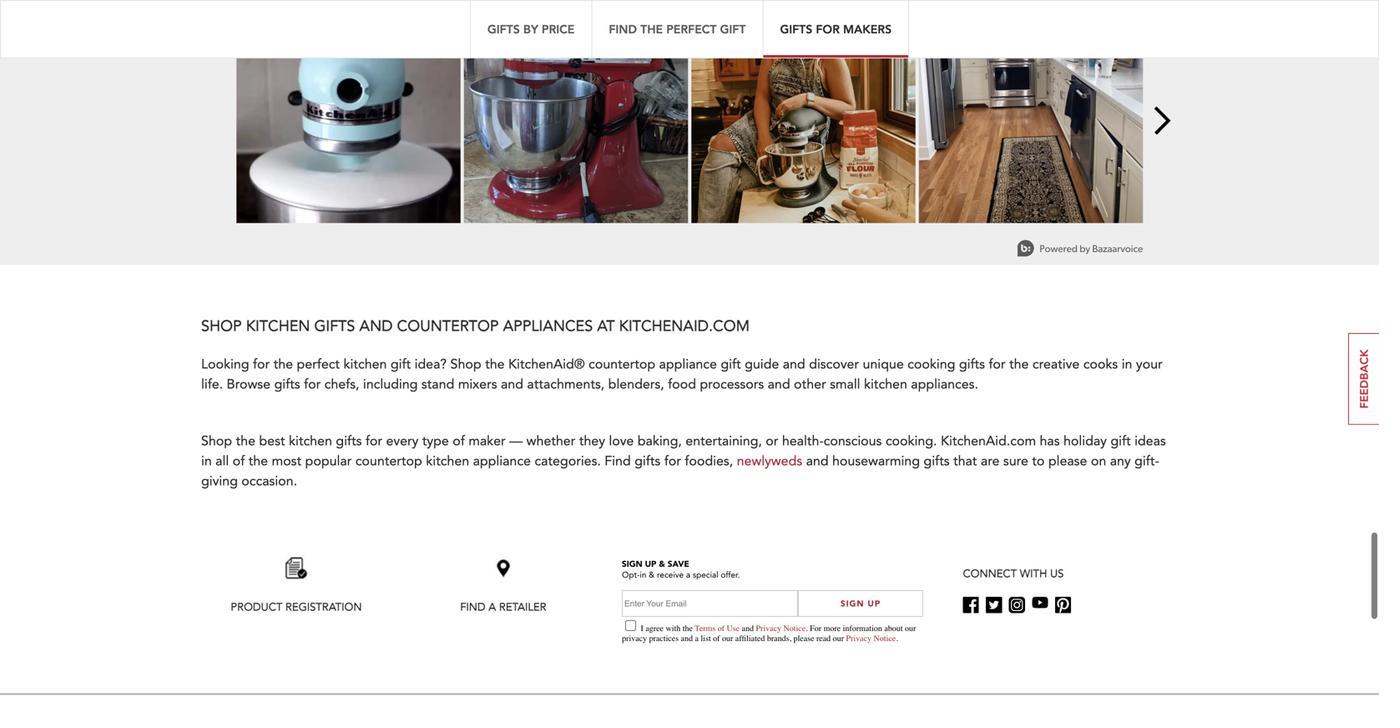 Task type: vqa. For each thing, say whether or not it's contained in the screenshot.
"Menu"
no



Task type: describe. For each thing, give the bounding box(es) containing it.
for
[[816, 21, 840, 37]]

are
[[981, 452, 1000, 470]]

registration
[[286, 600, 362, 615]]

appliance inside looking for the perfect kitchen gift idea? shop the kitchenaid® countertop appliance gift guide and discover unique cooking gifts for the creative cooks in your life. browse gifts for chefs, including stand mixers and attachments, blenders, food processors and other small kitchen appliances.
[[659, 355, 717, 374]]

perfect
[[297, 355, 340, 374]]

and up the other
[[783, 355, 806, 374]]

discover
[[809, 355, 859, 374]]

shop the best kitchen gifts for every type of maker — whether they love baking, entertaining, or health-conscious cooking. kitchenaid.com has holiday gift ideas in all of the most popular countertop kitchen appliance categories. find gifts for foodies,
[[201, 432, 1166, 470]]

love
[[609, 432, 634, 450]]

health-
[[782, 432, 824, 450]]

product registration
[[231, 600, 362, 615]]

and right mixers
[[501, 375, 524, 394]]

next slide - media carousel image
[[1145, 104, 1178, 137]]

please
[[1049, 452, 1088, 470]]

other
[[794, 375, 826, 394]]

visit our youtube channel image
[[1032, 597, 1048, 608]]

kitchen up "popular"
[[289, 432, 332, 450]]

the left creative
[[1010, 355, 1029, 374]]

mixers
[[458, 375, 497, 394]]

giving
[[201, 472, 238, 490]]

gifts for makers button
[[763, 0, 910, 58]]

looking for the perfect kitchen gift idea? shop the kitchenaid® countertop appliance gift guide and discover unique cooking gifts for the creative cooks in your life. browse gifts for chefs, including stand mixers and attachments, blenders, food processors and other small kitchen appliances.
[[201, 355, 1163, 394]]

countertop inside 'shop the best kitchen gifts for every type of maker — whether they love baking, entertaining, or health-conscious cooking. kitchenaid.com has holiday gift ideas in all of the most popular countertop kitchen appliance categories. find gifts for foodies,'
[[356, 452, 422, 470]]

whether
[[527, 432, 576, 450]]

entertaining,
[[686, 432, 762, 450]]

has
[[1040, 432, 1060, 450]]

maker
[[469, 432, 506, 450]]

blenders,
[[608, 375, 664, 394]]

the
[[641, 21, 663, 37]]

gifts down the perfect
[[274, 375, 300, 394]]

on
[[1091, 452, 1107, 470]]

for up browse
[[253, 355, 270, 374]]

for left creative
[[989, 355, 1006, 374]]

type
[[422, 432, 449, 450]]

they
[[579, 432, 605, 450]]

in inside looking for the perfect kitchen gift idea? shop the kitchenaid® countertop appliance gift guide and discover unique cooking gifts for the creative cooks in your life. browse gifts for chefs, including stand mixers and attachments, blenders, food processors and other small kitchen appliances.
[[1122, 355, 1133, 374]]

newlyweds
[[737, 452, 803, 470]]

gifts for gifts by price
[[488, 21, 520, 37]]

kitchen up chefs,
[[344, 355, 387, 374]]

the left the perfect
[[274, 355, 293, 374]]

holiday
[[1064, 432, 1107, 450]]

by
[[524, 21, 538, 37]]

follow us on twitter image
[[986, 597, 1002, 613]]

processors
[[700, 375, 764, 394]]

0 vertical spatial countertop
[[397, 316, 499, 336]]

categories.
[[535, 452, 601, 470]]

kitchen up the perfect
[[246, 316, 310, 336]]

at
[[597, 316, 615, 336]]

gift
[[720, 21, 746, 37]]

gift-
[[1135, 452, 1160, 470]]

find inside 'shop the best kitchen gifts for every type of maker — whether they love baking, entertaining, or health-conscious cooking. kitchenaid.com has holiday gift ideas in all of the most popular countertop kitchen appliance categories. find gifts for foodies,'
[[605, 452, 631, 470]]

appliance inside 'shop the best kitchen gifts for every type of maker — whether they love baking, entertaining, or health-conscious cooking. kitchenaid.com has holiday gift ideas in all of the most popular countertop kitchen appliance categories. find gifts for foodies,'
[[473, 452, 531, 470]]

gift inside 'shop the best kitchen gifts for every type of maker — whether they love baking, entertaining, or health-conscious cooking. kitchenaid.com has holiday gift ideas in all of the most popular countertop kitchen appliance categories. find gifts for foodies,'
[[1111, 432, 1131, 450]]

connect
[[963, 566, 1017, 581]]

@sugaredbyliv's instagram image: allow me to re-introduce myself my name is liv (or olivia)- the⁠... image
[[691, 0, 916, 223]]

kitchen down unique
[[864, 375, 908, 394]]

0 vertical spatial kitchenaid.com
[[619, 316, 750, 336]]

newlyweds link
[[737, 452, 803, 470]]

perfect
[[667, 21, 717, 37]]

best
[[259, 432, 285, 450]]

gifts for makers
[[780, 21, 892, 37]]

@elanandnelson's instagram image: ✨ let's chat making small but big changes to a kitchen to tran⁠... image
[[919, 0, 1143, 223]]

for left every
[[366, 432, 383, 450]]

appliances.
[[911, 375, 979, 394]]

small
[[830, 375, 861, 394]]

product registration link
[[193, 551, 400, 615]]

and housewarming gifts that are sure to please on any gift- giving occasion.
[[201, 452, 1160, 490]]

@my_grainfree_kitchen's instagram image: introducing . . . the newest member of #lacocinadeseñor⁠... image
[[464, 0, 688, 223]]

gifts by price
[[488, 21, 575, 37]]

gifts by price button
[[470, 0, 592, 58]]

and up including
[[359, 316, 393, 336]]

gifts up the perfect
[[314, 316, 355, 336]]

most
[[272, 452, 302, 470]]

stand
[[422, 375, 455, 394]]

—
[[510, 432, 523, 450]]

find the perfect gift button
[[592, 0, 763, 58]]

your
[[1136, 355, 1163, 374]]

for down the perfect
[[304, 375, 321, 394]]

and down 'guide'
[[768, 375, 791, 394]]

shop for kitchen
[[201, 432, 232, 450]]



Task type: locate. For each thing, give the bounding box(es) containing it.
kitchen
[[246, 316, 310, 336], [344, 355, 387, 374], [864, 375, 908, 394], [289, 432, 332, 450], [426, 452, 469, 470]]

shop up mixers
[[451, 355, 482, 374]]

2 vertical spatial countertop
[[356, 452, 422, 470]]

follow us on instagram image
[[1009, 597, 1025, 613]]

in left all
[[201, 452, 212, 470]]

baking,
[[638, 432, 682, 450]]

2 gifts from the left
[[780, 21, 813, 37]]

browse
[[227, 375, 271, 394]]

connect with us
[[963, 566, 1064, 581]]

idea?
[[415, 355, 447, 374]]

1 vertical spatial of
[[233, 452, 245, 470]]

gifts up appliances. at the right bottom
[[959, 355, 985, 374]]

of
[[453, 432, 465, 450], [233, 452, 245, 470]]

shop kitchen gifts and countertop appliances at kitchenaid.com
[[201, 316, 750, 336]]

1 horizontal spatial find
[[605, 452, 631, 470]]

cooking
[[908, 355, 956, 374]]

0 horizontal spatial kitchenaid.com
[[619, 316, 750, 336]]

0 vertical spatial appliance
[[659, 355, 717, 374]]

kitchenaid.com inside 'shop the best kitchen gifts for every type of maker — whether they love baking, entertaining, or health-conscious cooking. kitchenaid.com has holiday gift ideas in all of the most popular countertop kitchen appliance categories. find gifts for foodies,'
[[941, 432, 1036, 450]]

1 vertical spatial find
[[460, 600, 486, 615]]

and down health-
[[806, 452, 829, 470]]

1 horizontal spatial kitchenaid.com
[[941, 432, 1036, 450]]

and inside and housewarming gifts that are sure to please on any gift- giving occasion.
[[806, 452, 829, 470]]

1 horizontal spatial gifts
[[780, 21, 813, 37]]

sure
[[1004, 452, 1029, 470]]

1 horizontal spatial gift
[[721, 355, 741, 374]]

gifts inside button
[[780, 21, 813, 37]]

region
[[168, 0, 1178, 265]]

gifts
[[488, 21, 520, 37], [780, 21, 813, 37]]

shop
[[201, 316, 242, 336], [451, 355, 482, 374], [201, 432, 232, 450]]

every
[[386, 432, 419, 450]]

0 vertical spatial of
[[453, 432, 465, 450]]

for
[[253, 355, 270, 374], [989, 355, 1006, 374], [304, 375, 321, 394], [366, 432, 383, 450], [664, 452, 681, 470]]

gifts left by
[[488, 21, 520, 37]]

find left a
[[460, 600, 486, 615]]

gifts up "popular"
[[336, 432, 362, 450]]

site feedback image
[[1349, 333, 1380, 425]]

shop inside looking for the perfect kitchen gift idea? shop the kitchenaid® countertop appliance gift guide and discover unique cooking gifts for the creative cooks in your life. browse gifts for chefs, including stand mixers and attachments, blenders, food processors and other small kitchen appliances.
[[451, 355, 482, 374]]

the up the occasion.
[[249, 452, 268, 470]]

shop inside 'shop the best kitchen gifts for every type of maker — whether they love baking, entertaining, or health-conscious cooking. kitchenaid.com has holiday gift ideas in all of the most popular countertop kitchen appliance categories. find gifts for foodies,'
[[201, 432, 232, 450]]

1 vertical spatial in
[[201, 452, 212, 470]]

1 horizontal spatial appliance
[[659, 355, 717, 374]]

find
[[605, 452, 631, 470], [460, 600, 486, 615]]

countertop up blenders,
[[589, 355, 656, 374]]

countertop up idea?
[[397, 316, 499, 336]]

guide
[[745, 355, 779, 374]]

shop up looking
[[201, 316, 242, 336]]

gifts for gifts for makers
[[780, 21, 813, 37]]

0 vertical spatial shop
[[201, 316, 242, 336]]

gifts left the for
[[780, 21, 813, 37]]

kitchenaid®
[[509, 355, 585, 374]]

the
[[274, 355, 293, 374], [485, 355, 505, 374], [1010, 355, 1029, 374], [236, 432, 256, 450], [249, 452, 268, 470]]

cooks
[[1084, 355, 1118, 374]]

find a retailer link
[[400, 551, 607, 615]]

appliance
[[659, 355, 717, 374], [473, 452, 531, 470]]

list
[[235, 0, 1145, 227]]

chefs,
[[325, 375, 359, 394]]

@theepicakes's instagram image: living life on the edge 🤣

#crazygirl #kitchenaid #buttercreamr⁠... image
[[236, 0, 461, 223]]

shop up all
[[201, 432, 232, 450]]

gift up including
[[391, 355, 411, 374]]

1 vertical spatial countertop
[[589, 355, 656, 374]]

find a retailer image
[[487, 551, 520, 602]]

in inside 'shop the best kitchen gifts for every type of maker — whether they love baking, entertaining, or health-conscious cooking. kitchenaid.com has holiday gift ideas in all of the most popular countertop kitchen appliance categories. find gifts for foodies,'
[[201, 452, 212, 470]]

gifts down baking, on the bottom
[[635, 452, 661, 470]]

0 horizontal spatial of
[[233, 452, 245, 470]]

unique
[[863, 355, 904, 374]]

kitchenaid.com
[[619, 316, 750, 336], [941, 432, 1036, 450]]

1 gifts from the left
[[488, 21, 520, 37]]

1 vertical spatial appliance
[[473, 452, 531, 470]]

in
[[1122, 355, 1133, 374], [201, 452, 212, 470]]

2 horizontal spatial gift
[[1111, 432, 1131, 450]]

all
[[216, 452, 229, 470]]

countertop inside looking for the perfect kitchen gift idea? shop the kitchenaid® countertop appliance gift guide and discover unique cooking gifts for the creative cooks in your life. browse gifts for chefs, including stand mixers and attachments, blenders, food processors and other small kitchen appliances.
[[589, 355, 656, 374]]

to
[[1032, 452, 1045, 470]]

for down baking, on the bottom
[[664, 452, 681, 470]]

0 horizontal spatial appliance
[[473, 452, 531, 470]]

gift up "any"
[[1111, 432, 1131, 450]]

find
[[609, 21, 637, 37]]

1 vertical spatial kitchenaid.com
[[941, 432, 1036, 450]]

conscious
[[824, 432, 882, 450]]

occasion.
[[242, 472, 297, 490]]

ideas
[[1135, 432, 1166, 450]]

gifts inside button
[[488, 21, 520, 37]]

kitchenaid.com up are
[[941, 432, 1036, 450]]

1 vertical spatial shop
[[451, 355, 482, 374]]

looking
[[201, 355, 249, 374]]

gifts left that
[[924, 452, 950, 470]]

0 horizontal spatial find
[[460, 600, 486, 615]]

the left best
[[236, 432, 256, 450]]

or
[[766, 432, 779, 450]]

creative
[[1033, 355, 1080, 374]]

0 horizontal spatial in
[[201, 452, 212, 470]]

gifts
[[314, 316, 355, 336], [959, 355, 985, 374], [274, 375, 300, 394], [336, 432, 362, 450], [635, 452, 661, 470], [924, 452, 950, 470]]

gifts inside and housewarming gifts that are sure to please on any gift- giving occasion.
[[924, 452, 950, 470]]

visit us on pinterest image
[[1055, 597, 1071, 613]]

0 horizontal spatial gift
[[391, 355, 411, 374]]

find a retailer
[[460, 600, 547, 615]]

price
[[542, 21, 575, 37]]

product
[[231, 600, 283, 615]]

0 vertical spatial find
[[605, 452, 631, 470]]

life.
[[201, 375, 223, 394]]

kitchenaid.com up looking for the perfect kitchen gift idea? shop the kitchenaid® countertop appliance gift guide and discover unique cooking gifts for the creative cooks in your life. browse gifts for chefs, including stand mixers and attachments, blenders, food processors and other small kitchen appliances.
[[619, 316, 750, 336]]

foodies,
[[685, 452, 733, 470]]

1 horizontal spatial in
[[1122, 355, 1133, 374]]

makers
[[843, 21, 892, 37]]

countertop down every
[[356, 452, 422, 470]]

find the perfect gift
[[609, 21, 746, 37]]

kitchen down type
[[426, 452, 469, 470]]

0 horizontal spatial gifts
[[488, 21, 520, 37]]

1 horizontal spatial of
[[453, 432, 465, 450]]

popular
[[305, 452, 352, 470]]

shop for and
[[201, 316, 242, 336]]

retailer
[[499, 600, 547, 615]]

including
[[363, 375, 418, 394]]

food
[[668, 375, 696, 394]]

appliance up food
[[659, 355, 717, 374]]

of right type
[[453, 432, 465, 450]]

the up mixers
[[485, 355, 505, 374]]

us
[[1051, 566, 1064, 581]]

cooking.
[[886, 432, 937, 450]]

attachments,
[[527, 375, 605, 394]]

follow us on facebook image
[[963, 597, 979, 613]]

countertop
[[397, 316, 499, 336], [589, 355, 656, 374], [356, 452, 422, 470]]

gift
[[391, 355, 411, 374], [721, 355, 741, 374], [1111, 432, 1131, 450]]

find down love
[[605, 452, 631, 470]]

housewarming
[[833, 452, 920, 470]]

appliances
[[503, 316, 593, 336]]

product registration image
[[280, 551, 313, 602]]

appliance down —
[[473, 452, 531, 470]]

in left your
[[1122, 355, 1133, 374]]

2 vertical spatial shop
[[201, 432, 232, 450]]

0 vertical spatial in
[[1122, 355, 1133, 374]]

of right all
[[233, 452, 245, 470]]

any
[[1110, 452, 1131, 470]]

with
[[1020, 566, 1048, 581]]

a
[[489, 600, 496, 615]]

that
[[954, 452, 977, 470]]

gift up processors
[[721, 355, 741, 374]]



